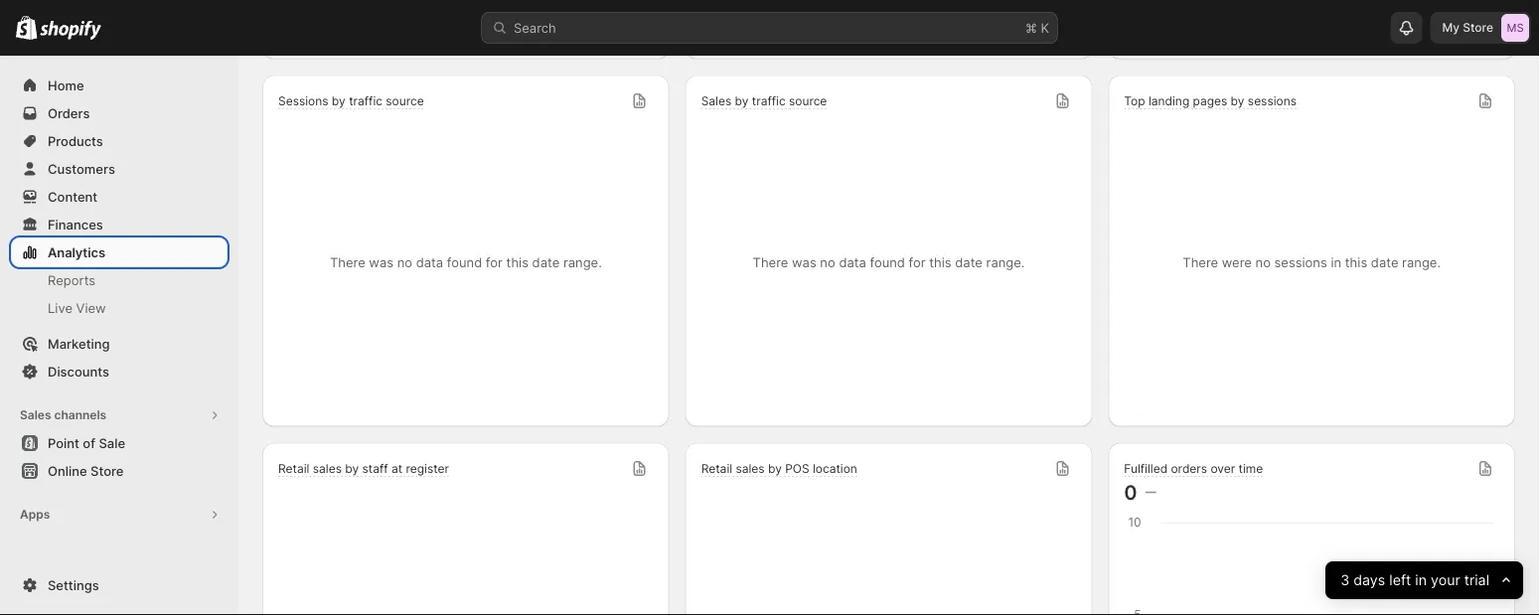 Task type: locate. For each thing, give the bounding box(es) containing it.
marketing link
[[12, 330, 227, 358]]

2 traffic from the left
[[752, 94, 786, 108]]

in right were
[[1331, 255, 1342, 270]]

2 there from the left
[[753, 255, 789, 270]]

2 found from the left
[[870, 255, 905, 270]]

0 horizontal spatial retail
[[278, 462, 310, 476]]

0 horizontal spatial for
[[486, 255, 503, 270]]

by
[[332, 94, 346, 108], [735, 94, 749, 108], [1231, 94, 1245, 108], [345, 462, 359, 476], [768, 462, 782, 476]]

1 found from the left
[[447, 255, 482, 270]]

finances link
[[12, 211, 227, 239]]

sales for staff
[[313, 462, 342, 476]]

1 horizontal spatial in
[[1415, 572, 1427, 589]]

2 this from the left
[[929, 255, 952, 270]]

retail
[[278, 462, 310, 476], [701, 462, 733, 476]]

traffic inside sales by traffic source dropdown button
[[752, 94, 786, 108]]

source
[[386, 94, 424, 108], [789, 94, 827, 108]]

k
[[1041, 20, 1050, 35]]

1 horizontal spatial there was no data found for this date range.
[[753, 255, 1025, 270]]

1 range. from the left
[[563, 255, 602, 270]]

landing
[[1149, 94, 1190, 108]]

0 horizontal spatial sales
[[313, 462, 342, 476]]

1 retail from the left
[[278, 462, 310, 476]]

home link
[[12, 72, 227, 99]]

sales
[[313, 462, 342, 476], [736, 462, 765, 476]]

1 horizontal spatial store
[[1463, 20, 1494, 35]]

shopify image
[[16, 15, 37, 40], [40, 20, 102, 40]]

your
[[1431, 572, 1461, 589]]

2 for from the left
[[909, 255, 926, 270]]

there was no data found for this date range.
[[330, 255, 602, 270], [753, 255, 1025, 270]]

1 data from the left
[[416, 255, 443, 270]]

in
[[1331, 255, 1342, 270], [1415, 572, 1427, 589]]

2 horizontal spatial range.
[[1403, 255, 1441, 270]]

1 horizontal spatial retail
[[701, 462, 733, 476]]

sessions inside "dropdown button"
[[1248, 94, 1297, 108]]

1 date from the left
[[532, 255, 560, 270]]

apps
[[20, 507, 50, 522]]

days
[[1354, 572, 1386, 589]]

1 sales from the left
[[313, 462, 342, 476]]

1 horizontal spatial sales
[[736, 462, 765, 476]]

1 was from the left
[[369, 255, 394, 270]]

traffic for sales
[[752, 94, 786, 108]]

for
[[486, 255, 503, 270], [909, 255, 926, 270]]

3 there from the left
[[1183, 255, 1219, 270]]

date
[[532, 255, 560, 270], [955, 255, 983, 270], [1371, 255, 1399, 270]]

0 horizontal spatial date
[[532, 255, 560, 270]]

1 horizontal spatial data
[[839, 255, 867, 270]]

was
[[369, 255, 394, 270], [792, 255, 817, 270]]

2 horizontal spatial no
[[1256, 255, 1271, 270]]

0 horizontal spatial there
[[330, 255, 365, 270]]

1 vertical spatial sales
[[20, 408, 51, 422]]

1 for from the left
[[486, 255, 503, 270]]

1 traffic from the left
[[349, 94, 383, 108]]

sessions by traffic source button
[[278, 93, 424, 110]]

2 there was no data found for this date range. from the left
[[753, 255, 1025, 270]]

1 no from the left
[[397, 255, 413, 270]]

0 horizontal spatial source
[[386, 94, 424, 108]]

0 vertical spatial store
[[1463, 20, 1494, 35]]

customers link
[[12, 155, 227, 183]]

0
[[1124, 480, 1138, 504]]

0 horizontal spatial no
[[397, 255, 413, 270]]

sales left pos on the bottom right of the page
[[736, 462, 765, 476]]

0 horizontal spatial this
[[506, 255, 529, 270]]

online
[[48, 463, 87, 479]]

store down sale
[[91, 463, 124, 479]]

2 horizontal spatial date
[[1371, 255, 1399, 270]]

channels
[[54, 408, 106, 422]]

found
[[447, 255, 482, 270], [870, 255, 905, 270]]

data
[[416, 255, 443, 270], [839, 255, 867, 270]]

3 days left in your trial button
[[1326, 562, 1524, 599]]

online store link
[[12, 457, 227, 485]]

2 sales from the left
[[736, 462, 765, 476]]

orders
[[1171, 462, 1208, 476]]

1 horizontal spatial was
[[792, 255, 817, 270]]

1 vertical spatial in
[[1415, 572, 1427, 589]]

0 horizontal spatial sales
[[20, 408, 51, 422]]

traffic
[[349, 94, 383, 108], [752, 94, 786, 108]]

1 horizontal spatial for
[[909, 255, 926, 270]]

1 horizontal spatial this
[[929, 255, 952, 270]]

sessions
[[1248, 94, 1297, 108], [1275, 255, 1328, 270]]

online store button
[[0, 457, 239, 485]]

discounts
[[48, 364, 109, 379]]

store for online store
[[91, 463, 124, 479]]

1 horizontal spatial source
[[789, 94, 827, 108]]

retail sales by staff at register button
[[262, 443, 670, 615]]

there
[[330, 255, 365, 270], [753, 255, 789, 270], [1183, 255, 1219, 270]]

apps button
[[12, 501, 227, 529]]

1 horizontal spatial shopify image
[[40, 20, 102, 40]]

my store image
[[1502, 14, 1530, 42]]

range.
[[563, 255, 602, 270], [986, 255, 1025, 270], [1403, 255, 1441, 270]]

2 no from the left
[[820, 255, 836, 270]]

pages
[[1193, 94, 1228, 108]]

traffic inside sessions by traffic source dropdown button
[[349, 94, 383, 108]]

top
[[1124, 94, 1146, 108]]

reports link
[[12, 266, 227, 294]]

store right my
[[1463, 20, 1494, 35]]

by inside "dropdown button"
[[1231, 94, 1245, 108]]

finances
[[48, 217, 103, 232]]

customers
[[48, 161, 115, 176]]

my store
[[1443, 20, 1494, 35]]

no
[[397, 255, 413, 270], [820, 255, 836, 270], [1256, 255, 1271, 270]]

0 horizontal spatial range.
[[563, 255, 602, 270]]

pos
[[785, 462, 810, 476]]

settings link
[[12, 571, 227, 599]]

2 date from the left
[[955, 255, 983, 270]]

sales left staff
[[313, 462, 342, 476]]

sales
[[701, 94, 732, 108], [20, 408, 51, 422]]

0 vertical spatial sessions
[[1248, 94, 1297, 108]]

0 vertical spatial in
[[1331, 255, 1342, 270]]

2 horizontal spatial this
[[1345, 255, 1368, 270]]

1 horizontal spatial there
[[753, 255, 789, 270]]

fulfilled orders over time button
[[1124, 461, 1264, 478]]

0 horizontal spatial found
[[447, 255, 482, 270]]

sessions right were
[[1275, 255, 1328, 270]]

found for sessions by traffic source
[[447, 255, 482, 270]]

in right left
[[1415, 572, 1427, 589]]

no change image
[[1146, 485, 1157, 500]]

0 horizontal spatial was
[[369, 255, 394, 270]]

retail sales by pos location button
[[701, 461, 858, 478]]

1 horizontal spatial found
[[870, 255, 905, 270]]

0 horizontal spatial store
[[91, 463, 124, 479]]

0 horizontal spatial shopify image
[[16, 15, 37, 40]]

in inside dropdown button
[[1415, 572, 1427, 589]]

this
[[506, 255, 529, 270], [929, 255, 952, 270], [1345, 255, 1368, 270]]

top landing pages by sessions
[[1124, 94, 1297, 108]]

1 horizontal spatial sales
[[701, 94, 732, 108]]

2 was from the left
[[792, 255, 817, 270]]

2 data from the left
[[839, 255, 867, 270]]

2 range. from the left
[[986, 255, 1025, 270]]

2 retail from the left
[[701, 462, 733, 476]]

1 horizontal spatial traffic
[[752, 94, 786, 108]]

3 no from the left
[[1256, 255, 1271, 270]]

0 horizontal spatial traffic
[[349, 94, 383, 108]]

1 vertical spatial store
[[91, 463, 124, 479]]

analytics
[[48, 244, 105, 260]]

0 horizontal spatial data
[[416, 255, 443, 270]]

1 horizontal spatial no
[[820, 255, 836, 270]]

source for sessions by traffic source
[[386, 94, 424, 108]]

2 horizontal spatial there
[[1183, 255, 1219, 270]]

staff
[[362, 462, 388, 476]]

sales inside button
[[20, 408, 51, 422]]

no for sessions by traffic source
[[397, 255, 413, 270]]

0 horizontal spatial there was no data found for this date range.
[[330, 255, 602, 270]]

1 this from the left
[[506, 255, 529, 270]]

sessions right pages
[[1248, 94, 1297, 108]]

fulfilled orders over time
[[1124, 462, 1264, 476]]

1 horizontal spatial date
[[955, 255, 983, 270]]

data for sales by traffic source
[[839, 255, 867, 270]]

retail left pos on the bottom right of the page
[[701, 462, 733, 476]]

orders
[[48, 105, 90, 121]]

data for sessions by traffic source
[[416, 255, 443, 270]]

1 there from the left
[[330, 255, 365, 270]]

store
[[1463, 20, 1494, 35], [91, 463, 124, 479]]

store inside button
[[91, 463, 124, 479]]

range. for sessions by traffic source
[[563, 255, 602, 270]]

retail left staff
[[278, 462, 310, 476]]

sales inside dropdown button
[[701, 94, 732, 108]]

2 source from the left
[[789, 94, 827, 108]]

marketing
[[48, 336, 110, 351]]

1 horizontal spatial range.
[[986, 255, 1025, 270]]

1 source from the left
[[386, 94, 424, 108]]

3 date from the left
[[1371, 255, 1399, 270]]

0 vertical spatial sales
[[701, 94, 732, 108]]

point of sale
[[48, 435, 125, 451]]

1 there was no data found for this date range. from the left
[[330, 255, 602, 270]]



Task type: describe. For each thing, give the bounding box(es) containing it.
search
[[514, 20, 556, 35]]

content link
[[12, 183, 227, 211]]

sales channels
[[20, 408, 106, 422]]

this for sales by traffic source
[[929, 255, 952, 270]]

sales channels button
[[12, 402, 227, 429]]

there for top
[[1183, 255, 1219, 270]]

range. for sales by traffic source
[[986, 255, 1025, 270]]

reports
[[48, 272, 96, 288]]

online store
[[48, 463, 124, 479]]

location
[[813, 462, 858, 476]]

1 vertical spatial sessions
[[1275, 255, 1328, 270]]

no for sales by traffic source
[[820, 255, 836, 270]]

top landing pages by sessions button
[[1124, 93, 1297, 110]]

found for sales by traffic source
[[870, 255, 905, 270]]

traffic for sessions
[[349, 94, 383, 108]]

0 horizontal spatial in
[[1331, 255, 1342, 270]]

sessions by traffic source
[[278, 94, 424, 108]]

there was no data found for this date range. for sessions by traffic source
[[330, 255, 602, 270]]

there for sessions
[[330, 255, 365, 270]]

live
[[48, 300, 73, 316]]

was for sales by traffic source
[[792, 255, 817, 270]]

there for sales
[[753, 255, 789, 270]]

date for sales by traffic source
[[955, 255, 983, 270]]

retail sales by pos location
[[701, 462, 858, 476]]

at
[[392, 462, 403, 476]]

discounts link
[[12, 358, 227, 386]]

source for sales by traffic source
[[789, 94, 827, 108]]

there were no sessions in this date range.
[[1183, 255, 1441, 270]]

⌘ k
[[1026, 20, 1050, 35]]

fulfilled
[[1124, 462, 1168, 476]]

products
[[48, 133, 103, 149]]

over
[[1211, 462, 1236, 476]]

products link
[[12, 127, 227, 155]]

was for sessions by traffic source
[[369, 255, 394, 270]]

sale
[[99, 435, 125, 451]]

time
[[1239, 462, 1264, 476]]

point
[[48, 435, 79, 451]]

of
[[83, 435, 95, 451]]

register
[[406, 462, 449, 476]]

sales for sales channels
[[20, 408, 51, 422]]

for for sessions by traffic source
[[486, 255, 503, 270]]

orders link
[[12, 99, 227, 127]]

point of sale link
[[12, 429, 227, 457]]

content
[[48, 189, 98, 204]]

settings
[[48, 577, 99, 593]]

left
[[1389, 572, 1411, 589]]

retail for retail sales by staff at register
[[278, 462, 310, 476]]

home
[[48, 78, 84, 93]]

this for sessions by traffic source
[[506, 255, 529, 270]]

3 range. from the left
[[1403, 255, 1441, 270]]

sales for pos
[[736, 462, 765, 476]]

live view
[[48, 300, 106, 316]]

sales by traffic source button
[[701, 93, 827, 110]]

3 this from the left
[[1345, 255, 1368, 270]]

for for sales by traffic source
[[909, 255, 926, 270]]

retail sales by staff at register button
[[278, 461, 449, 478]]

3
[[1341, 572, 1350, 589]]

3 days left in your trial
[[1341, 572, 1490, 589]]

trial
[[1465, 572, 1490, 589]]

were
[[1222, 255, 1252, 270]]

retail for retail sales by pos location
[[701, 462, 733, 476]]

no for top landing pages by sessions
[[1256, 255, 1271, 270]]

point of sale button
[[0, 429, 239, 457]]

date for sessions by traffic source
[[532, 255, 560, 270]]

sessions
[[278, 94, 328, 108]]

my
[[1443, 20, 1460, 35]]

sales by traffic source
[[701, 94, 827, 108]]

⌘
[[1026, 20, 1037, 35]]

sales for sales by traffic source
[[701, 94, 732, 108]]

retail sales by pos location button
[[685, 443, 1093, 615]]

view
[[76, 300, 106, 316]]

analytics link
[[12, 239, 227, 266]]

live view link
[[12, 294, 227, 322]]

store for my store
[[1463, 20, 1494, 35]]

there was no data found for this date range. for sales by traffic source
[[753, 255, 1025, 270]]

retail sales by staff at register
[[278, 462, 449, 476]]



Task type: vqa. For each thing, say whether or not it's contained in the screenshot.
Remembering
no



